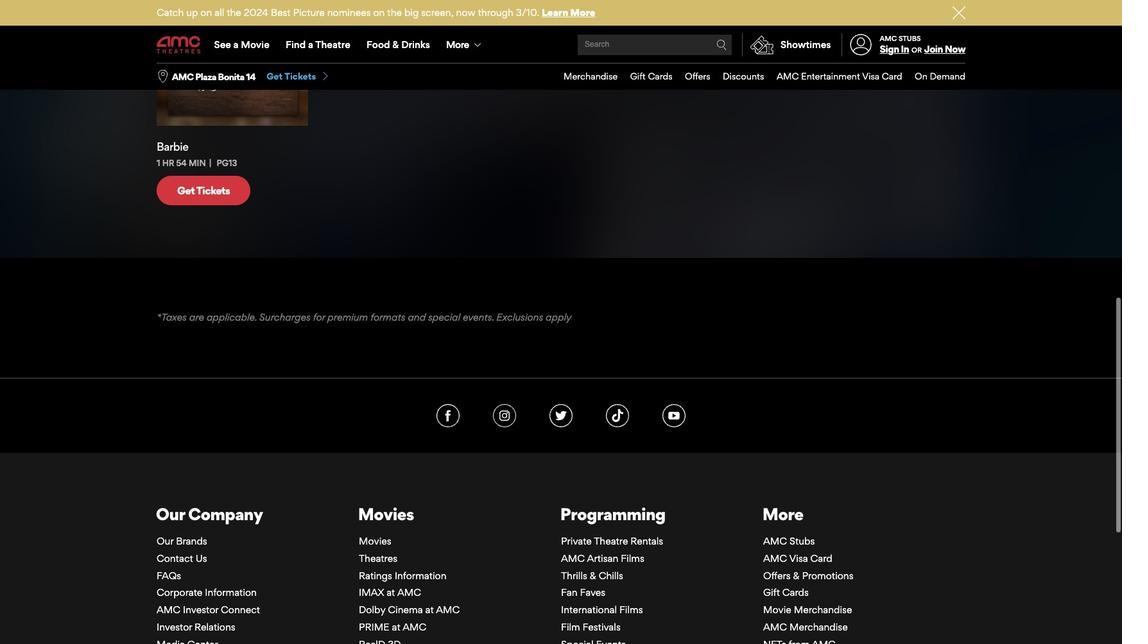 Task type: describe. For each thing, give the bounding box(es) containing it.
more inside button
[[446, 39, 469, 51]]

discounts
[[723, 71, 765, 82]]

0 vertical spatial gift cards link
[[618, 64, 673, 90]]

gift inside "menu"
[[631, 71, 646, 82]]

amc inside private theatre rentals amc artisan films thrills & chills fan faves international films film festivals
[[561, 552, 585, 564]]

amc merchandise link
[[764, 621, 848, 633]]

are
[[189, 310, 204, 323]]

up
[[186, 6, 198, 19]]

thrills & chills link
[[561, 569, 624, 581]]

rentals
[[631, 534, 664, 547]]

bonita
[[218, 71, 244, 82]]

movies theatres ratings information imax at amc dolby cinema at amc prime at amc
[[359, 534, 460, 633]]

theatre inside private theatre rentals amc artisan films thrills & chills fan faves international films film festivals
[[594, 534, 628, 547]]

a for movie
[[234, 39, 239, 51]]

1 hr 54 min
[[157, 157, 206, 167]]

on demand
[[915, 71, 966, 82]]

learn
[[542, 6, 569, 19]]

promotions
[[802, 569, 854, 581]]

us
[[196, 552, 207, 564]]

entertainment
[[802, 71, 861, 82]]

prime
[[359, 621, 390, 633]]

discounts link
[[711, 64, 765, 90]]

1 vertical spatial films
[[620, 603, 643, 615]]

sign in or join amc stubs element
[[842, 27, 966, 63]]

demand
[[930, 71, 966, 82]]

special
[[428, 310, 461, 323]]

0 horizontal spatial get tickets link
[[157, 175, 251, 204]]

movie inside amc stubs amc visa card offers & promotions gift cards movie merchandise amc merchandise
[[764, 603, 792, 615]]

big
[[405, 6, 419, 19]]

food & drinks link
[[359, 27, 438, 63]]

14
[[246, 71, 256, 82]]

*taxes
[[157, 310, 187, 323]]

best
[[271, 6, 291, 19]]

our for our brands contact us faqs corporate information amc investor connect investor relations
[[157, 534, 174, 547]]

see
[[214, 39, 231, 51]]

merchandise link
[[551, 64, 618, 90]]

offers inside "menu"
[[685, 71, 711, 82]]

get tickets for top 'get tickets' link
[[267, 71, 316, 82]]

through
[[478, 6, 514, 19]]

company
[[188, 503, 263, 523]]

barbie image
[[157, 0, 308, 125]]

amc artisan films link
[[561, 552, 645, 564]]

amc inside our brands contact us faqs corporate information amc investor connect investor relations
[[157, 603, 181, 615]]

thrills
[[561, 569, 588, 581]]

our for our company
[[156, 503, 185, 523]]

& inside private theatre rentals amc artisan films thrills & chills fan faves international films film festivals
[[590, 569, 597, 581]]

a for theatre
[[308, 39, 313, 51]]

cookie consent banner dialog
[[0, 610, 1123, 645]]

learn more link
[[542, 6, 596, 19]]

barbie
[[157, 139, 189, 152]]

footer containing our company
[[0, 377, 1123, 645]]

plaza
[[195, 71, 216, 82]]

on demand link
[[903, 64, 966, 90]]

more button
[[438, 27, 492, 63]]

3/10.
[[516, 6, 540, 19]]

faves
[[580, 586, 606, 598]]

amc up dolby cinema at amc link
[[397, 586, 421, 598]]

1 horizontal spatial card
[[882, 71, 903, 82]]

theatres link
[[359, 552, 398, 564]]

amc inside button
[[172, 71, 194, 82]]

contact
[[157, 552, 193, 564]]

gift inside amc stubs amc visa card offers & promotions gift cards movie merchandise amc merchandise
[[764, 586, 780, 598]]

hr
[[162, 157, 174, 167]]

amc stubs link
[[764, 534, 815, 547]]

chills
[[599, 569, 624, 581]]

sign in button
[[880, 43, 910, 55]]

join
[[925, 43, 943, 55]]

min
[[189, 157, 206, 167]]

brands
[[176, 534, 207, 547]]

1 vertical spatial investor
[[157, 621, 192, 633]]

events.
[[463, 310, 494, 323]]

film festivals link
[[561, 621, 621, 633]]

and
[[408, 310, 426, 323]]

1 on from the left
[[201, 6, 212, 19]]

connect
[[221, 603, 260, 615]]

sign
[[880, 43, 900, 55]]

amc twitter image
[[550, 403, 573, 426]]

user profile image
[[843, 34, 879, 56]]

corporate information link
[[157, 586, 257, 598]]

now
[[456, 6, 476, 19]]

contact us link
[[157, 552, 207, 564]]

or
[[912, 46, 922, 55]]

see a movie link
[[206, 27, 278, 63]]

gift cards
[[631, 71, 673, 82]]

relations
[[195, 621, 235, 633]]

amc entertainment visa card link
[[765, 64, 903, 90]]

amc stubs amc visa card offers & promotions gift cards movie merchandise amc merchandise
[[764, 534, 854, 633]]

for
[[313, 310, 325, 323]]

card inside amc stubs amc visa card offers & promotions gift cards movie merchandise amc merchandise
[[811, 552, 833, 564]]

0 vertical spatial more
[[571, 6, 596, 19]]

corporate
[[157, 586, 203, 598]]

picture
[[293, 6, 325, 19]]

ratings
[[359, 569, 392, 581]]

amc investor connect link
[[157, 603, 260, 615]]

dolby
[[359, 603, 386, 615]]

now
[[945, 43, 966, 55]]

drinks
[[402, 39, 430, 51]]

all
[[215, 6, 224, 19]]

food
[[367, 39, 390, 51]]

stubs for in
[[899, 34, 921, 43]]

menu containing more
[[157, 27, 966, 63]]

imax at amc link
[[359, 586, 421, 598]]

visa inside amc stubs amc visa card offers & promotions gift cards movie merchandise amc merchandise
[[790, 552, 808, 564]]

amc plaza bonita 14
[[172, 71, 256, 82]]

tickets for leftmost 'get tickets' link
[[196, 183, 230, 196]]



Task type: vqa. For each thing, say whether or not it's contained in the screenshot.


Task type: locate. For each thing, give the bounding box(es) containing it.
0 horizontal spatial theatre
[[315, 39, 351, 51]]

0 vertical spatial stubs
[[899, 34, 921, 43]]

films down rentals
[[621, 552, 645, 564]]

information inside movies theatres ratings information imax at amc dolby cinema at amc prime at amc
[[395, 569, 447, 581]]

0 horizontal spatial &
[[393, 39, 399, 51]]

0 vertical spatial get tickets
[[267, 71, 316, 82]]

0 vertical spatial offers
[[685, 71, 711, 82]]

cards
[[648, 71, 673, 82], [783, 586, 809, 598]]

our up contact
[[157, 534, 174, 547]]

1 horizontal spatial get tickets link
[[267, 71, 330, 83]]

amc right cinema
[[436, 603, 460, 615]]

find a theatre
[[286, 39, 351, 51]]

0 horizontal spatial more
[[446, 39, 469, 51]]

theatres
[[359, 552, 398, 564]]

1 vertical spatial stubs
[[790, 534, 815, 547]]

1 horizontal spatial on
[[373, 6, 385, 19]]

get down 54
[[177, 183, 195, 196]]

movies inside movies theatres ratings information imax at amc dolby cinema at amc prime at amc
[[359, 534, 392, 547]]

1 vertical spatial cards
[[783, 586, 809, 598]]

movie merchandise link
[[764, 603, 853, 615]]

movies up theatres
[[359, 534, 392, 547]]

stubs
[[899, 34, 921, 43], [790, 534, 815, 547]]

1 vertical spatial movie
[[764, 603, 792, 615]]

faqs link
[[157, 569, 181, 581]]

offers inside amc stubs amc visa card offers & promotions gift cards movie merchandise amc merchandise
[[764, 569, 791, 581]]

pg13
[[217, 157, 237, 167]]

1 vertical spatial get tickets
[[177, 183, 230, 196]]

offers
[[685, 71, 711, 82], [764, 569, 791, 581]]

gift cards link up movie merchandise link
[[764, 586, 809, 598]]

& inside amc stubs amc visa card offers & promotions gift cards movie merchandise amc merchandise
[[794, 569, 800, 581]]

movie up "amc merchandise" link
[[764, 603, 792, 615]]

films up festivals
[[620, 603, 643, 615]]

amc inside amc stubs sign in or join now
[[880, 34, 897, 43]]

in
[[901, 43, 910, 55]]

amc down corporate
[[157, 603, 181, 615]]

0 horizontal spatial stubs
[[790, 534, 815, 547]]

0 vertical spatial get tickets link
[[267, 71, 330, 83]]

on right nominees
[[373, 6, 385, 19]]

faqs
[[157, 569, 181, 581]]

0 vertical spatial tickets
[[285, 71, 316, 82]]

0 horizontal spatial the
[[227, 6, 241, 19]]

the right all
[[227, 6, 241, 19]]

2 a from the left
[[308, 39, 313, 51]]

amc plaza bonita 14 button
[[172, 70, 256, 83]]

get tickets down 'find'
[[267, 71, 316, 82]]

menu
[[157, 27, 966, 63], [551, 64, 966, 90]]

0 vertical spatial movies
[[358, 503, 414, 523]]

fan faves link
[[561, 586, 606, 598]]

footer
[[0, 377, 1123, 645]]

get tickets link down 'find'
[[267, 71, 330, 83]]

get for top 'get tickets' link
[[267, 71, 283, 82]]

information up "connect"
[[205, 586, 257, 598]]

1 horizontal spatial cards
[[783, 586, 809, 598]]

premium
[[328, 310, 368, 323]]

exclusions
[[497, 310, 544, 323]]

amc visa card link
[[764, 552, 833, 564]]

card down 'sign in' button
[[882, 71, 903, 82]]

1 horizontal spatial stubs
[[899, 34, 921, 43]]

card up promotions
[[811, 552, 833, 564]]

54
[[176, 157, 187, 167]]

fan
[[561, 586, 578, 598]]

submit search icon image
[[717, 40, 727, 50]]

offers left discounts
[[685, 71, 711, 82]]

theatre down nominees
[[315, 39, 351, 51]]

2 vertical spatial at
[[392, 621, 401, 633]]

visa
[[863, 71, 880, 82], [790, 552, 808, 564]]

1 horizontal spatial visa
[[863, 71, 880, 82]]

our company
[[156, 503, 263, 523]]

amc youtube image
[[663, 403, 686, 426], [663, 403, 686, 426]]

1 vertical spatial theatre
[[594, 534, 628, 547]]

1 vertical spatial get
[[177, 183, 195, 196]]

stubs up "amc visa card" link
[[790, 534, 815, 547]]

a
[[234, 39, 239, 51], [308, 39, 313, 51]]

0 vertical spatial theatre
[[315, 39, 351, 51]]

amc down amc stubs link
[[764, 552, 788, 564]]

get tickets down min
[[177, 183, 230, 196]]

catch up on all the 2024 best picture nominees on the big screen, now through 3/10. learn more
[[157, 6, 596, 19]]

1 vertical spatial at
[[426, 603, 434, 615]]

offers & promotions link
[[764, 569, 854, 581]]

1 vertical spatial get tickets link
[[157, 175, 251, 204]]

0 horizontal spatial offers
[[685, 71, 711, 82]]

stubs up in
[[899, 34, 921, 43]]

amc tiktok image
[[606, 403, 629, 426], [606, 403, 629, 426]]

dolby cinema at amc link
[[359, 603, 460, 615]]

international
[[561, 603, 617, 615]]

0 vertical spatial cards
[[648, 71, 673, 82]]

0 horizontal spatial information
[[205, 586, 257, 598]]

0 vertical spatial visa
[[863, 71, 880, 82]]

merchandise left gift cards on the top right
[[564, 71, 618, 82]]

a right see
[[234, 39, 239, 51]]

stubs for visa
[[790, 534, 815, 547]]

0 horizontal spatial a
[[234, 39, 239, 51]]

tickets down pg13 at the top left of page
[[196, 183, 230, 196]]

get right 14
[[267, 71, 283, 82]]

1
[[157, 157, 160, 167]]

&
[[393, 39, 399, 51], [590, 569, 597, 581], [794, 569, 800, 581]]

1 vertical spatial menu
[[551, 64, 966, 90]]

1 horizontal spatial get tickets
[[267, 71, 316, 82]]

amc down dolby cinema at amc link
[[403, 621, 427, 633]]

1 horizontal spatial gift cards link
[[764, 586, 809, 598]]

more
[[571, 6, 596, 19], [446, 39, 469, 51], [763, 503, 804, 523]]

1 horizontal spatial movie
[[764, 603, 792, 615]]

movies for movies theatres ratings information imax at amc dolby cinema at amc prime at amc
[[359, 534, 392, 547]]

amc left plaza
[[172, 71, 194, 82]]

0 horizontal spatial card
[[811, 552, 833, 564]]

0 vertical spatial our
[[156, 503, 185, 523]]

*taxes are applicable. surcharges for premium formats and special events. exclusions apply
[[157, 310, 572, 323]]

1 horizontal spatial tickets
[[285, 71, 316, 82]]

0 horizontal spatial visa
[[790, 552, 808, 564]]

menu down learn
[[157, 27, 966, 63]]

0 horizontal spatial gift
[[631, 71, 646, 82]]

1 a from the left
[[234, 39, 239, 51]]

0 vertical spatial movie
[[241, 39, 270, 51]]

information up imax at amc link
[[395, 569, 447, 581]]

theatre inside "menu"
[[315, 39, 351, 51]]

stubs inside amc stubs sign in or join now
[[899, 34, 921, 43]]

festivals
[[583, 621, 621, 633]]

gift up movie merchandise link
[[764, 586, 780, 598]]

more up amc stubs link
[[763, 503, 804, 523]]

0 vertical spatial gift
[[631, 71, 646, 82]]

0 horizontal spatial movie
[[241, 39, 270, 51]]

join now button
[[925, 43, 966, 55]]

investor up 'investor relations' link
[[183, 603, 218, 615]]

1 vertical spatial gift
[[764, 586, 780, 598]]

0 vertical spatial information
[[395, 569, 447, 581]]

private theatre rentals link
[[561, 534, 664, 547]]

the left big
[[388, 6, 402, 19]]

1 vertical spatial more
[[446, 39, 469, 51]]

amc up sign
[[880, 34, 897, 43]]

showtimes image
[[743, 33, 781, 57]]

international films link
[[561, 603, 643, 615]]

card
[[882, 71, 903, 82], [811, 552, 833, 564]]

get tickets for leftmost 'get tickets' link
[[177, 183, 230, 196]]

amc down "showtimes" link
[[777, 71, 799, 82]]

a right 'find'
[[308, 39, 313, 51]]

0 vertical spatial investor
[[183, 603, 218, 615]]

screen,
[[421, 6, 454, 19]]

ratings information link
[[359, 569, 447, 581]]

gift cards link down search the amc website text box
[[618, 64, 673, 90]]

at
[[387, 586, 395, 598], [426, 603, 434, 615], [392, 621, 401, 633]]

2 horizontal spatial &
[[794, 569, 800, 581]]

1 horizontal spatial offers
[[764, 569, 791, 581]]

& down "amc visa card" link
[[794, 569, 800, 581]]

apply
[[546, 310, 572, 323]]

get tickets
[[267, 71, 316, 82], [177, 183, 230, 196]]

visa down user profile image on the top right of the page
[[863, 71, 880, 82]]

amc up thrills
[[561, 552, 585, 564]]

more right learn
[[571, 6, 596, 19]]

0 vertical spatial card
[[882, 71, 903, 82]]

amc entertainment visa card
[[777, 71, 903, 82]]

amc up "amc visa card" link
[[764, 534, 788, 547]]

0 vertical spatial films
[[621, 552, 645, 564]]

0 horizontal spatial cards
[[648, 71, 673, 82]]

merchandise up "amc merchandise" link
[[794, 603, 853, 615]]

merchandise inside "menu"
[[564, 71, 618, 82]]

2 vertical spatial more
[[763, 503, 804, 523]]

tickets for top 'get tickets' link
[[285, 71, 316, 82]]

0 horizontal spatial tickets
[[196, 183, 230, 196]]

menu containing merchandise
[[551, 64, 966, 90]]

amc twitter image
[[550, 403, 573, 426]]

nominees
[[327, 6, 371, 19]]

investor relations link
[[157, 621, 235, 633]]

applicable.
[[207, 310, 257, 323]]

search the AMC website text field
[[583, 40, 717, 50]]

investor down corporate
[[157, 621, 192, 633]]

merchandise
[[564, 71, 618, 82], [794, 603, 853, 615], [790, 621, 848, 633]]

& right 'food'
[[393, 39, 399, 51]]

catch
[[157, 6, 184, 19]]

on left all
[[201, 6, 212, 19]]

menu down the showtimes image
[[551, 64, 966, 90]]

1 vertical spatial visa
[[790, 552, 808, 564]]

0 vertical spatial get
[[267, 71, 283, 82]]

on
[[915, 71, 928, 82]]

2024
[[244, 6, 268, 19]]

amc facebook image
[[437, 403, 460, 426], [437, 403, 460, 426]]

0 horizontal spatial gift cards link
[[618, 64, 673, 90]]

movies for movies
[[358, 503, 414, 523]]

offers link
[[673, 64, 711, 90]]

cards up movie merchandise link
[[783, 586, 809, 598]]

movies
[[358, 503, 414, 523], [359, 534, 392, 547]]

at right imax on the left
[[387, 586, 395, 598]]

1 horizontal spatial the
[[388, 6, 402, 19]]

movie down 2024
[[241, 39, 270, 51]]

movies up movies link
[[358, 503, 414, 523]]

theatre up artisan
[[594, 534, 628, 547]]

get for leftmost 'get tickets' link
[[177, 183, 195, 196]]

1 horizontal spatial gift
[[764, 586, 780, 598]]

movie
[[241, 39, 270, 51], [764, 603, 792, 615]]

1 vertical spatial our
[[157, 534, 174, 547]]

visa down amc stubs link
[[790, 552, 808, 564]]

1 horizontal spatial more
[[571, 6, 596, 19]]

amc instagram image
[[493, 403, 516, 426]]

tickets down 'find'
[[285, 71, 316, 82]]

0 horizontal spatial get tickets
[[177, 183, 230, 196]]

cards down search the amc website text box
[[648, 71, 673, 82]]

0 vertical spatial at
[[387, 586, 395, 598]]

information inside our brands contact us faqs corporate information amc investor connect investor relations
[[205, 586, 257, 598]]

amc logo image
[[157, 36, 202, 54], [157, 36, 202, 54]]

movies link
[[359, 534, 392, 547]]

gift down search the amc website text box
[[631, 71, 646, 82]]

get tickets link
[[267, 71, 330, 83], [157, 175, 251, 204]]

1 vertical spatial merchandise
[[794, 603, 853, 615]]

2 vertical spatial merchandise
[[790, 621, 848, 633]]

merchandise down movie merchandise link
[[790, 621, 848, 633]]

amc instagram image
[[493, 403, 516, 426]]

amc down movie merchandise link
[[764, 621, 788, 633]]

film
[[561, 621, 580, 633]]

2 on from the left
[[373, 6, 385, 19]]

2 the from the left
[[388, 6, 402, 19]]

offers down "amc visa card" link
[[764, 569, 791, 581]]

find
[[286, 39, 306, 51]]

artisan
[[587, 552, 619, 564]]

gift
[[631, 71, 646, 82], [764, 586, 780, 598]]

0 horizontal spatial on
[[201, 6, 212, 19]]

1 vertical spatial tickets
[[196, 183, 230, 196]]

1 horizontal spatial theatre
[[594, 534, 628, 547]]

1 vertical spatial offers
[[764, 569, 791, 581]]

our inside our brands contact us faqs corporate information amc investor connect investor relations
[[157, 534, 174, 547]]

cards inside amc stubs amc visa card offers & promotions gift cards movie merchandise amc merchandise
[[783, 586, 809, 598]]

get tickets link down min
[[157, 175, 251, 204]]

1 vertical spatial information
[[205, 586, 257, 598]]

1 horizontal spatial a
[[308, 39, 313, 51]]

showtimes
[[781, 39, 831, 51]]

formats
[[371, 310, 406, 323]]

the
[[227, 6, 241, 19], [388, 6, 402, 19]]

information
[[395, 569, 447, 581], [205, 586, 257, 598]]

at right cinema
[[426, 603, 434, 615]]

more down now
[[446, 39, 469, 51]]

1 vertical spatial card
[[811, 552, 833, 564]]

showtimes link
[[743, 33, 831, 57]]

see a movie
[[214, 39, 270, 51]]

1 horizontal spatial get
[[267, 71, 283, 82]]

2 horizontal spatial more
[[763, 503, 804, 523]]

1 horizontal spatial &
[[590, 569, 597, 581]]

stubs inside amc stubs amc visa card offers & promotions gift cards movie merchandise amc merchandise
[[790, 534, 815, 547]]

at down cinema
[[392, 621, 401, 633]]

& up faves in the right of the page
[[590, 569, 597, 581]]

1 horizontal spatial information
[[395, 569, 447, 581]]

0 horizontal spatial get
[[177, 183, 195, 196]]

1 vertical spatial movies
[[359, 534, 392, 547]]

0 vertical spatial menu
[[157, 27, 966, 63]]

movie inside see a movie link
[[241, 39, 270, 51]]

1 the from the left
[[227, 6, 241, 19]]

programming
[[561, 503, 666, 523]]

1 vertical spatial gift cards link
[[764, 586, 809, 598]]

imax
[[359, 586, 384, 598]]

surcharges
[[259, 310, 311, 323]]

amc stubs sign in or join now
[[880, 34, 966, 55]]

0 vertical spatial merchandise
[[564, 71, 618, 82]]

our up the our brands link
[[156, 503, 185, 523]]



